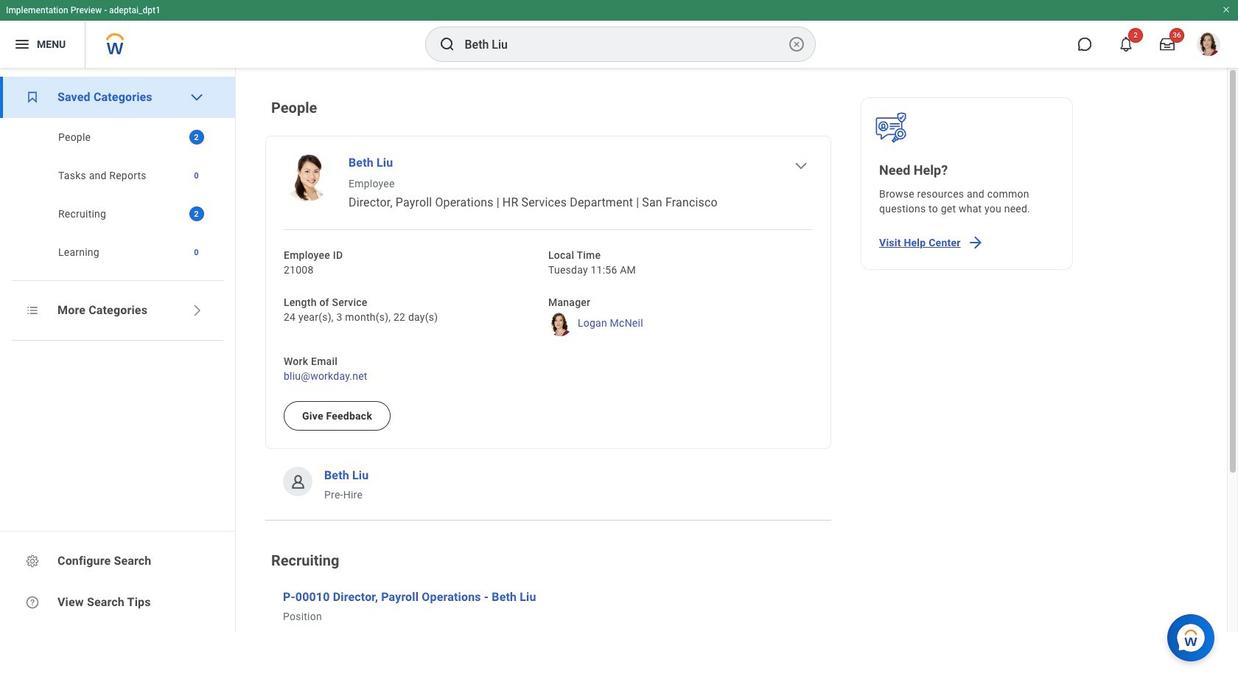 Task type: describe. For each thing, give the bounding box(es) containing it.
go to logan mcneil image
[[549, 313, 572, 336]]

1 vertical spatial chevron down image
[[794, 159, 809, 173]]

chevron right image
[[189, 303, 204, 318]]

user image
[[289, 472, 307, 491]]

question outline image
[[25, 595, 40, 610]]

notifications large image
[[1119, 37, 1134, 52]]

1 2 results element from the top
[[189, 130, 204, 145]]

go to beth liu image
[[284, 154, 331, 201]]

gear image
[[25, 554, 40, 569]]

media mylearning image
[[25, 90, 40, 105]]



Task type: vqa. For each thing, say whether or not it's contained in the screenshot.
2 results element
yes



Task type: locate. For each thing, give the bounding box(es) containing it.
0 vertical spatial 2 results element
[[189, 130, 204, 145]]

1 horizontal spatial chevron down image
[[794, 159, 809, 173]]

justify image
[[13, 35, 31, 53]]

list
[[0, 77, 235, 271], [265, 97, 832, 685], [0, 118, 235, 271], [265, 136, 832, 502]]

Search Workday  search field
[[465, 28, 785, 60]]

profile logan mcneil image
[[1198, 32, 1221, 59]]

main content
[[236, 68, 1239, 685]]

inbox large image
[[1161, 37, 1175, 52]]

search image
[[438, 35, 456, 53]]

arrow right image
[[967, 234, 985, 252]]

0 vertical spatial chevron down image
[[189, 90, 204, 105]]

1 vertical spatial 2 results element
[[189, 206, 204, 221]]

banner
[[0, 0, 1239, 68]]

close environment banner image
[[1223, 5, 1231, 14]]

chevron down image
[[189, 90, 204, 105], [794, 159, 809, 173]]

2 results element
[[189, 130, 204, 145], [189, 206, 204, 221]]

0 horizontal spatial chevron down image
[[189, 90, 204, 105]]

x circle image
[[788, 35, 806, 53]]

prompts image
[[25, 303, 40, 318]]

2 2 results element from the top
[[189, 206, 204, 221]]



